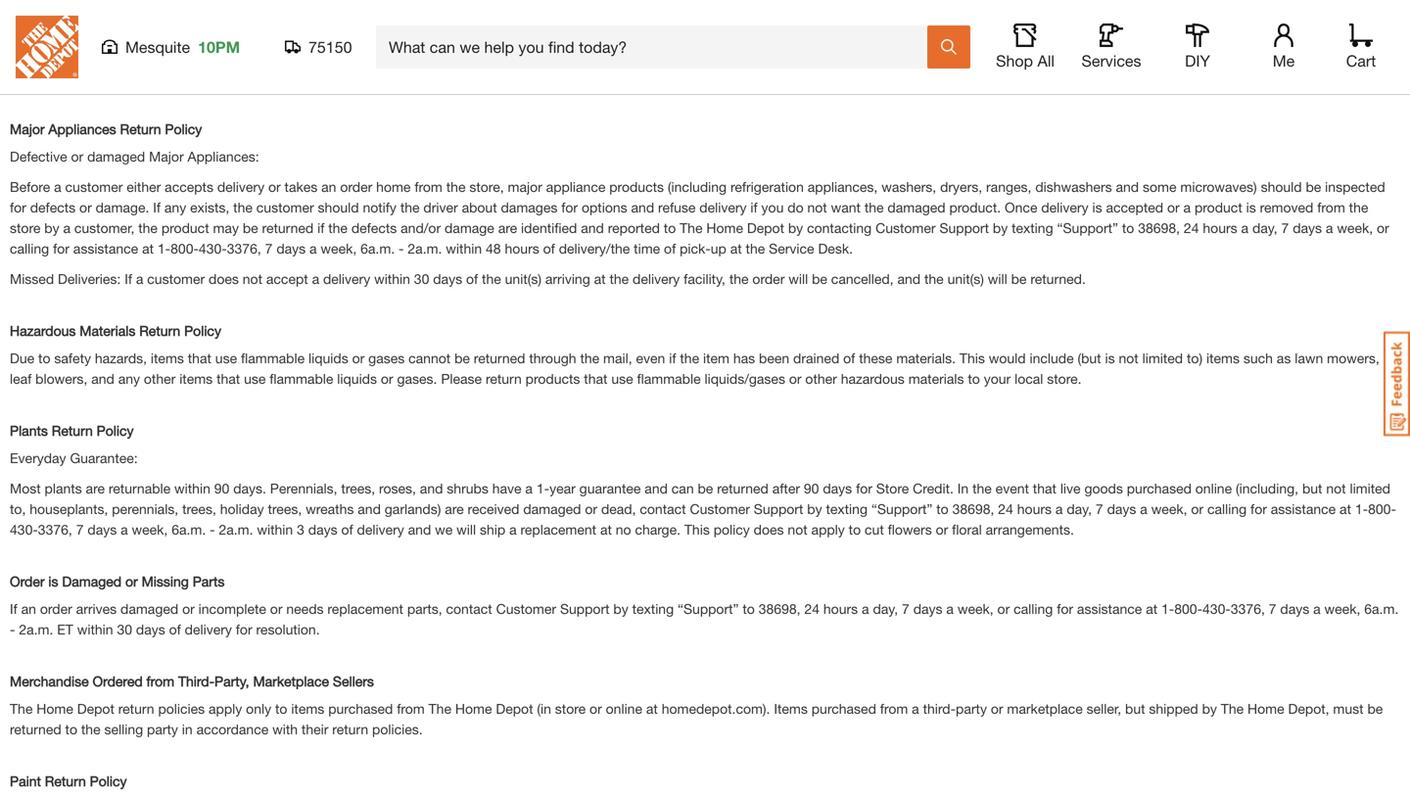 Task type: locate. For each thing, give the bounding box(es) containing it.
marketplace
[[253, 674, 329, 690]]

me button
[[1253, 24, 1315, 71]]

and up 'reported' in the left of the page
[[631, 200, 654, 216]]

0 vertical spatial 430-
[[199, 241, 227, 257]]

0 vertical spatial product
[[1195, 200, 1243, 216]]

from up policies
[[146, 674, 174, 690]]

1 horizontal spatial store
[[555, 701, 586, 717]]

1 horizontal spatial 24
[[998, 501, 1014, 517]]

return up hazards,
[[139, 323, 180, 339]]

everyday
[[10, 450, 66, 466]]

liquids down gases
[[337, 371, 377, 387]]

returned inside most plants are returnable within 90 days. perennials, trees, roses, and shrubs have a 1-year guarantee and can be returned after 90 days for store credit. in the event that live goods purchased online (including, but not limited to, houseplants, perennials, trees, holiday trees, wreaths and garlands) are received damaged or dead, contact customer support by texting "support" to 38698, 24 hours a day, 7 days a week, or calling for assistance at 1-800- 430-3376, 7 days a week, 6a.m. - 2a.m. within 3 days of delivery and we will ship a replacement at no charge. this policy does not apply to cut flowers or floral arrangements.
[[717, 481, 769, 497]]

wreaths
[[306, 501, 354, 517]]

"support" up the flowers
[[872, 501, 933, 517]]

1 vertical spatial store
[[555, 701, 586, 717]]

2 horizontal spatial 6a.m.
[[1365, 601, 1399, 617]]

replacement inside if an order arrives damaged or incomplete or needs replacement parts, contact customer support by texting "support" to 38698, 24 hours a day, 7 days a week, or calling for assistance at 1-800-430-3376, 7 days a week, 6a.m. - 2a.m. et within 30 days of delivery for resolution.
[[328, 601, 403, 617]]

the right in
[[973, 481, 992, 497]]

hazardous
[[10, 323, 76, 339]]

depot
[[747, 220, 785, 236], [77, 701, 114, 717], [496, 701, 533, 717]]

takes
[[285, 179, 318, 195]]

2 vertical spatial order
[[40, 601, 72, 617]]

1 vertical spatial products
[[526, 371, 580, 387]]

1 vertical spatial this
[[685, 522, 710, 538]]

0 vertical spatial return
[[486, 371, 522, 387]]

any inside the before a customer either accepts delivery or takes an order home from the store, major appliance products (including refrigeration appliances, washers, dryers, ranges, dishwashers and some microwaves) should be inspected for defects or damage. if any exists, the customer should notify the driver about damages for options and refuse delivery if you do not want the damaged product. once delivery is accepted or a product is removed from the store by a customer, the product may be returned if the defects and/or damage are identified and reported to the home depot by contacting customer support by texting "support" to 38698, 24 hours a day, 7 days a week, or calling for assistance at 1-800-430-3376, 7 days a week, 6a.m. - 2a.m. within 48 hours of delivery/the time of pick-up at the service desk.
[[164, 200, 186, 216]]

not right (but
[[1119, 350, 1139, 367]]

1 horizontal spatial major
[[149, 149, 184, 165]]

customer inside if an order arrives damaged or incomplete or needs replacement parts, contact customer support by texting "support" to 38698, 24 hours a day, 7 days a week, or calling for assistance at 1-800-430-3376, 7 days a week, 6a.m. - 2a.m. et within 30 days of delivery for resolution.
[[496, 601, 556, 617]]

assistance inside most plants are returnable within 90 days. perennials, trees, roses, and shrubs have a 1-year guarantee and can be returned after 90 days for store credit. in the event that live goods purchased online (including, but not limited to, houseplants, perennials, trees, holiday trees, wreaths and garlands) are received damaged or dead, contact customer support by texting "support" to 38698, 24 hours a day, 7 days a week, or calling for assistance at 1-800- 430-3376, 7 days a week, 6a.m. - 2a.m. within 3 days of delivery and we will ship a replacement at no charge. this policy does not apply to cut flowers or floral arrangements.
[[1271, 501, 1336, 517]]

and
[[1116, 179, 1139, 195], [631, 200, 654, 216], [581, 220, 604, 236], [898, 271, 921, 287], [91, 371, 114, 387], [420, 481, 443, 497], [645, 481, 668, 497], [358, 501, 381, 517], [408, 522, 431, 538]]

apply up accordance
[[209, 701, 242, 717]]

needs
[[286, 601, 324, 617]]

1 vertical spatial does
[[754, 522, 784, 538]]

1 horizontal spatial products
[[609, 179, 664, 195]]

0 vertical spatial are
[[498, 220, 517, 236]]

exists,
[[190, 200, 229, 216]]

do
[[788, 200, 804, 216]]

liquids left gases
[[309, 350, 348, 367]]

once
[[1005, 200, 1038, 216]]

be down desk.
[[812, 271, 828, 287]]

for down arrangements.
[[1057, 601, 1074, 617]]

2 vertical spatial 6a.m.
[[1365, 601, 1399, 617]]

other down hazards,
[[144, 371, 176, 387]]

is right (but
[[1105, 350, 1115, 367]]

0 vertical spatial -
[[399, 241, 404, 257]]

if inside the before a customer either accepts delivery or takes an order home from the store, major appliance products (including refrigeration appliances, washers, dryers, ranges, dishwashers and some microwaves) should be inspected for defects or damage. if any exists, the customer should notify the driver about damages for options and refuse delivery if you do not want the damaged product. once delivery is accepted or a product is removed from the store by a customer, the product may be returned if the defects and/or damage are identified and reported to the home depot by contacting customer support by texting "support" to 38698, 24 hours a day, 7 days a week, or calling for assistance at 1-800-430-3376, 7 days a week, 6a.m. - 2a.m. within 48 hours of delivery/the time of pick-up at the service desk.
[[153, 200, 161, 216]]

texting up cut
[[826, 501, 868, 517]]

1 horizontal spatial assistance
[[1077, 601, 1142, 617]]

texting inside if an order arrives damaged or incomplete or needs replacement parts, contact customer support by texting "support" to 38698, 24 hours a day, 7 days a week, or calling for assistance at 1-800-430-3376, 7 days a week, 6a.m. - 2a.m. et within 30 days of delivery for resolution.
[[632, 601, 674, 617]]

0 vertical spatial if
[[751, 200, 758, 216]]

(including,
[[1236, 481, 1299, 497]]

3376, inside if an order arrives damaged or incomplete or needs replacement parts, contact customer support by texting "support" to 38698, 24 hours a day, 7 days a week, or calling for assistance at 1-800-430-3376, 7 days a week, 6a.m. - 2a.m. et within 30 days of delivery for resolution.
[[1231, 601, 1265, 617]]

if inside if an order arrives damaged or incomplete or needs replacement parts, contact customer support by texting "support" to 38698, 24 hours a day, 7 days a week, or calling for assistance at 1-800-430-3376, 7 days a week, 6a.m. - 2a.m. et within 30 days of delivery for resolution.
[[10, 601, 17, 617]]

- down and/or
[[399, 241, 404, 257]]

1 horizontal spatial texting
[[826, 501, 868, 517]]

0 vertical spatial texting
[[1012, 220, 1054, 236]]

1 horizontal spatial defects
[[351, 220, 397, 236]]

store right (in
[[555, 701, 586, 717]]

cart link
[[1340, 24, 1383, 71]]

gases
[[368, 350, 405, 367]]

be
[[1306, 179, 1322, 195], [243, 220, 258, 236], [812, 271, 828, 287], [1011, 271, 1027, 287], [455, 350, 470, 367], [698, 481, 713, 497], [1368, 701, 1383, 717]]

but
[[1303, 481, 1323, 497], [1125, 701, 1146, 717]]

0 vertical spatial defects
[[30, 200, 76, 216]]

1 horizontal spatial 6a.m.
[[361, 241, 395, 257]]

trees, left holiday
[[182, 501, 216, 517]]

assistance inside if an order arrives damaged or incomplete or needs replacement parts, contact customer support by texting "support" to 38698, 24 hours a day, 7 days a week, or calling for assistance at 1-800-430-3376, 7 days a week, 6a.m. - 2a.m. et within 30 days of delivery for resolution.
[[1077, 601, 1142, 617]]

apply left cut
[[812, 522, 845, 538]]

be right can
[[698, 481, 713, 497]]

limited inside most plants are returnable within 90 days. perennials, trees, roses, and shrubs have a 1-year guarantee and can be returned after 90 days for store credit. in the event that live goods purchased online (including, but not limited to, houseplants, perennials, trees, holiday trees, wreaths and garlands) are received damaged or dead, contact customer support by texting "support" to 38698, 24 hours a day, 7 days a week, or calling for assistance at 1-800- 430-3376, 7 days a week, 6a.m. - 2a.m. within 3 days of delivery and we will ship a replacement at no charge. this policy does not apply to cut flowers or floral arrangements.
[[1350, 481, 1391, 497]]

defective or damaged major appliances:
[[10, 149, 259, 165]]

800- inside the before a customer either accepts delivery or takes an order home from the store, major appliance products (including refrigeration appliances, washers, dryers, ranges, dishwashers and some microwaves) should be inspected for defects or damage. if any exists, the customer should notify the driver about damages for options and refuse delivery if you do not want the damaged product. once delivery is accepted or a product is removed from the store by a customer, the product may be returned if the defects and/or damage are identified and reported to the home depot by contacting customer support by texting "support" to 38698, 24 hours a day, 7 days a week, or calling for assistance at 1-800-430-3376, 7 days a week, 6a.m. - 2a.m. within 48 hours of delivery/the time of pick-up at the service desk.
[[171, 241, 199, 257]]

shrubs
[[447, 481, 489, 497]]

0 vertical spatial does
[[209, 271, 239, 287]]

their
[[302, 722, 329, 738]]

0 horizontal spatial are
[[86, 481, 105, 497]]

safety
[[54, 350, 91, 367]]

policy
[[121, 46, 211, 88], [165, 121, 202, 137], [184, 323, 221, 339], [97, 423, 134, 439], [90, 774, 127, 790]]

0 horizontal spatial other
[[144, 371, 176, 387]]

order down service in the top of the page
[[753, 271, 785, 287]]

0 vertical spatial party
[[956, 701, 987, 717]]

return inside due to safety hazards, items that use flammable liquids or gases cannot be returned through the mail, even if the item has been drained of these materials. this would include (but is not limited to) items such as lawn mowers, leaf blowers, and any other items that use flammable liquids or gases. please return products that use flammable liquids/gases or other hazardous materials to your local store.
[[486, 371, 522, 387]]

order up et
[[40, 601, 72, 617]]

- inside if an order arrives damaged or incomplete or needs replacement parts, contact customer support by texting "support" to 38698, 24 hours a day, 7 days a week, or calling for assistance at 1-800-430-3376, 7 days a week, 6a.m. - 2a.m. et within 30 days of delivery for resolution.
[[10, 622, 15, 638]]

event
[[996, 481, 1029, 497]]

within down damage
[[446, 241, 482, 257]]

- down order
[[10, 622, 15, 638]]

to right due
[[38, 350, 50, 367]]

any
[[164, 200, 186, 216], [118, 371, 140, 387]]

depot down you
[[747, 220, 785, 236]]

for
[[10, 200, 26, 216], [561, 200, 578, 216], [53, 241, 69, 257], [856, 481, 873, 497], [1251, 501, 1267, 517], [1057, 601, 1074, 617], [236, 622, 252, 638]]

support inside the before a customer either accepts delivery or takes an order home from the store, major appliance products (including refrigeration appliances, washers, dryers, ranges, dishwashers and some microwaves) should be inspected for defects or damage. if any exists, the customer should notify the driver about damages for options and refuse delivery if you do not want the damaged product. once delivery is accepted or a product is removed from the store by a customer, the product may be returned if the defects and/or damage are identified and reported to the home depot by contacting customer support by texting "support" to 38698, 24 hours a day, 7 days a week, or calling for assistance at 1-800-430-3376, 7 days a week, 6a.m. - 2a.m. within 48 hours of delivery/the time of pick-up at the service desk.
[[940, 220, 989, 236]]

30 inside if an order arrives damaged or incomplete or needs replacement parts, contact customer support by texting "support" to 38698, 24 hours a day, 7 days a week, or calling for assistance at 1-800-430-3376, 7 days a week, 6a.m. - 2a.m. et within 30 days of delivery for resolution.
[[117, 622, 132, 638]]

0 horizontal spatial 430-
[[10, 522, 38, 538]]

if inside due to safety hazards, items that use flammable liquids or gases cannot be returned through the mail, even if the item has been drained of these materials. this would include (but is not limited to) items such as lawn mowers, leaf blowers, and any other items that use flammable liquids or gases. please return products that use flammable liquids/gases or other hazardous materials to your local store.
[[669, 350, 676, 367]]

"support" inside most plants are returnable within 90 days. perennials, trees, roses, and shrubs have a 1-year guarantee and can be returned after 90 days for store credit. in the event that live goods purchased online (including, but not limited to, houseplants, perennials, trees, holiday trees, wreaths and garlands) are received damaged or dead, contact customer support by texting "support" to 38698, 24 hours a day, 7 days a week, or calling for assistance at 1-800- 430-3376, 7 days a week, 6a.m. - 2a.m. within 3 days of delivery and we will ship a replacement at no charge. this policy does not apply to cut flowers or floral arrangements.
[[872, 501, 933, 517]]

trees, up wreaths
[[341, 481, 375, 497]]

1 horizontal spatial 3376,
[[227, 241, 261, 257]]

live
[[1061, 481, 1081, 497]]

mesquite 10pm
[[125, 38, 240, 56]]

depot inside the before a customer either accepts delivery or takes an order home from the store, major appliance products (including refrigeration appliances, washers, dryers, ranges, dishwashers and some microwaves) should be inspected for defects or damage. if any exists, the customer should notify the driver about damages for options and refuse delivery if you do not want the damaged product. once delivery is accepted or a product is removed from the store by a customer, the product may be returned if the defects and/or damage are identified and reported to the home depot by contacting customer support by texting "support" to 38698, 24 hours a day, 7 days a week, or calling for assistance at 1-800-430-3376, 7 days a week, 6a.m. - 2a.m. within 48 hours of delivery/the time of pick-up at the service desk.
[[747, 220, 785, 236]]

1 vertical spatial assistance
[[1271, 501, 1336, 517]]

430-
[[199, 241, 227, 257], [10, 522, 38, 538], [1203, 601, 1231, 617]]

1 horizontal spatial support
[[754, 501, 804, 517]]

1 vertical spatial limited
[[1350, 481, 1391, 497]]

2a.m. down and/or
[[408, 241, 442, 257]]

purchased right items at the bottom
[[812, 701, 877, 717]]

0 vertical spatial day,
[[1253, 220, 1278, 236]]

2 horizontal spatial are
[[498, 220, 517, 236]]

1 horizontal spatial customer
[[690, 501, 750, 517]]

returned inside the before a customer either accepts delivery or takes an order home from the store, major appliance products (including refrigeration appliances, washers, dryers, ranges, dishwashers and some microwaves) should be inspected for defects or damage. if any exists, the customer should notify the driver about damages for options and refuse delivery if you do not want the damaged product. once delivery is accepted or a product is removed from the store by a customer, the product may be returned if the defects and/or damage are identified and reported to the home depot by contacting customer support by texting "support" to 38698, 24 hours a day, 7 days a week, or calling for assistance at 1-800-430-3376, 7 days a week, 6a.m. - 2a.m. within 48 hours of delivery/the time of pick-up at the service desk.
[[262, 220, 314, 236]]

0 horizontal spatial products
[[526, 371, 580, 387]]

returned down merchandise
[[10, 722, 61, 738]]

assistance inside the before a customer either accepts delivery or takes an order home from the store, major appliance products (including refrigeration appliances, washers, dryers, ranges, dishwashers and some microwaves) should be inspected for defects or damage. if any exists, the customer should notify the driver about damages for options and refuse delivery if you do not want the damaged product. once delivery is accepted or a product is removed from the store by a customer, the product may be returned if the defects and/or damage are identified and reported to the home depot by contacting customer support by texting "support" to 38698, 24 hours a day, 7 days a week, or calling for assistance at 1-800-430-3376, 7 days a week, 6a.m. - 2a.m. within 48 hours of delivery/the time of pick-up at the service desk.
[[73, 241, 138, 257]]

1 horizontal spatial return
[[332, 722, 368, 738]]

any down hazards,
[[118, 371, 140, 387]]

0 horizontal spatial 38698,
[[759, 601, 801, 617]]

1 horizontal spatial order
[[340, 179, 372, 195]]

2 horizontal spatial customer
[[256, 200, 314, 216]]

0 horizontal spatial -
[[10, 622, 15, 638]]

any inside due to safety hazards, items that use flammable liquids or gases cannot be returned through the mail, even if the item has been drained of these materials. this would include (but is not limited to) items such as lawn mowers, leaf blowers, and any other items that use flammable liquids or gases. please return products that use flammable liquids/gases or other hazardous materials to your local store.
[[118, 371, 140, 387]]

for down the before at the top
[[10, 200, 26, 216]]

seller,
[[1087, 701, 1122, 717]]

store inside the home depot return policies apply only to items purchased from the home depot (in store or online at homedepot.com). items purchased from a third-party or marketplace seller, but shipped by the home depot, must be returned to the selling party in accordance with their return policies.
[[555, 701, 586, 717]]

2a.m. down holiday
[[219, 522, 253, 538]]

1 horizontal spatial does
[[754, 522, 784, 538]]

no
[[616, 522, 631, 538]]

day, down the "removed"
[[1253, 220, 1278, 236]]

this left policy
[[685, 522, 710, 538]]

the inside the before a customer either accepts delivery or takes an order home from the store, major appliance products (including refrigeration appliances, washers, dryers, ranges, dishwashers and some microwaves) should be inspected for defects or damage. if any exists, the customer should notify the driver about damages for options and refuse delivery if you do not want the damaged product. once delivery is accepted or a product is removed from the store by a customer, the product may be returned if the defects and/or damage are identified and reported to the home depot by contacting customer support by texting "support" to 38698, 24 hours a day, 7 days a week, or calling for assistance at 1-800-430-3376, 7 days a week, 6a.m. - 2a.m. within 48 hours of delivery/the time of pick-up at the service desk.
[[680, 220, 703, 236]]

store inside the before a customer either accepts delivery or takes an order home from the store, major appliance products (including refrigeration appliances, washers, dryers, ranges, dishwashers and some microwaves) should be inspected for defects or damage. if any exists, the customer should notify the driver about damages for options and refuse delivery if you do not want the damaged product. once delivery is accepted or a product is removed from the store by a customer, the product may be returned if the defects and/or damage are identified and reported to the home depot by contacting customer support by texting "support" to 38698, 24 hours a day, 7 days a week, or calling for assistance at 1-800-430-3376, 7 days a week, 6a.m. - 2a.m. within 48 hours of delivery/the time of pick-up at the service desk.
[[10, 220, 41, 236]]

2 horizontal spatial customer
[[876, 220, 936, 236]]

delivery inside if an order arrives damaged or incomplete or needs replacement parts, contact customer support by texting "support" to 38698, 24 hours a day, 7 days a week, or calling for assistance at 1-800-430-3376, 7 days a week, 6a.m. - 2a.m. et within 30 days of delivery for resolution.
[[185, 622, 232, 638]]

2 vertical spatial support
[[560, 601, 610, 617]]

a
[[54, 179, 61, 195], [1184, 200, 1191, 216], [63, 220, 71, 236], [1242, 220, 1249, 236], [1326, 220, 1334, 236], [310, 241, 317, 257], [136, 271, 143, 287], [312, 271, 319, 287], [525, 481, 533, 497], [1056, 501, 1063, 517], [1140, 501, 1148, 517], [121, 522, 128, 538], [509, 522, 517, 538], [862, 601, 869, 617], [947, 601, 954, 617], [1314, 601, 1321, 617], [912, 701, 919, 717]]

0 vertical spatial replacement
[[521, 522, 597, 538]]

0 horizontal spatial 90
[[214, 481, 230, 497]]

3376, inside the before a customer either accepts delivery or takes an order home from the store, major appliance products (including refrigeration appliances, washers, dryers, ranges, dishwashers and some microwaves) should be inspected for defects or damage. if any exists, the customer should notify the driver about damages for options and refuse delivery if you do not want the damaged product. once delivery is accepted or a product is removed from the store by a customer, the product may be returned if the defects and/or damage are identified and reported to the home depot by contacting customer support by texting "support" to 38698, 24 hours a day, 7 days a week, or calling for assistance at 1-800-430-3376, 7 days a week, 6a.m. - 2a.m. within 48 hours of delivery/the time of pick-up at the service desk.
[[227, 241, 261, 257]]

and right cancelled,
[[898, 271, 921, 287]]

days.
[[233, 481, 266, 497]]

0 horizontal spatial limited
[[1143, 350, 1183, 367]]

contacting
[[807, 220, 872, 236]]

of
[[543, 241, 555, 257], [664, 241, 676, 257], [466, 271, 478, 287], [843, 350, 855, 367], [341, 522, 353, 538], [169, 622, 181, 638]]

houseplants,
[[30, 501, 108, 517]]

use
[[215, 350, 237, 367], [244, 371, 266, 387], [612, 371, 633, 387]]

- up parts
[[210, 522, 215, 538]]

not inside the before a customer either accepts delivery or takes an order home from the store, major appliance products (including refrigeration appliances, washers, dryers, ranges, dishwashers and some microwaves) should be inspected for defects or damage. if any exists, the customer should notify the driver about damages for options and refuse delivery if you do not want the damaged product. once delivery is accepted or a product is removed from the store by a customer, the product may be returned if the defects and/or damage are identified and reported to the home depot by contacting customer support by texting "support" to 38698, 24 hours a day, 7 days a week, or calling for assistance at 1-800-430-3376, 7 days a week, 6a.m. - 2a.m. within 48 hours of delivery/the time of pick-up at the service desk.
[[808, 200, 827, 216]]

the home depot return policies apply only to items purchased from the home depot (in store or online at homedepot.com). items purchased from a third-party or marketplace seller, but shipped by the home depot, must be returned to the selling party in accordance with their return policies.
[[10, 701, 1383, 738]]

within
[[446, 241, 482, 257], [374, 271, 410, 287], [174, 481, 210, 497], [257, 522, 293, 538], [77, 622, 113, 638]]

1- inside the before a customer either accepts delivery or takes an order home from the store, major appliance products (including refrigeration appliances, washers, dryers, ranges, dishwashers and some microwaves) should be inspected for defects or damage. if any exists, the customer should notify the driver about damages for options and refuse delivery if you do not want the damaged product. once delivery is accepted or a product is removed from the store by a customer, the product may be returned if the defects and/or damage are identified and reported to the home depot by contacting customer support by texting "support" to 38698, 24 hours a day, 7 days a week, or calling for assistance at 1-800-430-3376, 7 days a week, 6a.m. - 2a.m. within 48 hours of delivery/the time of pick-up at the service desk.
[[158, 241, 171, 257]]

return
[[10, 46, 112, 88], [120, 121, 161, 137], [139, 323, 180, 339], [52, 423, 93, 439], [45, 774, 86, 790]]

merchandise
[[10, 674, 89, 690]]

damaged inside most plants are returnable within 90 days. perennials, trees, roses, and shrubs have a 1-year guarantee and can be returned after 90 days for store credit. in the event that live goods purchased online (including, but not limited to, houseplants, perennials, trees, holiday trees, wreaths and garlands) are received damaged or dead, contact customer support by texting "support" to 38698, 24 hours a day, 7 days a week, or calling for assistance at 1-800- 430-3376, 7 days a week, 6a.m. - 2a.m. within 3 days of delivery and we will ship a replacement at no charge. this policy does not apply to cut flowers or floral arrangements.
[[523, 501, 581, 517]]

0 horizontal spatial 24
[[805, 601, 820, 617]]

0 horizontal spatial customer
[[496, 601, 556, 617]]

1 vertical spatial 2a.m.
[[219, 522, 253, 538]]

2 vertical spatial day,
[[873, 601, 898, 617]]

products inside the before a customer either accepts delivery or takes an order home from the store, major appliance products (including refrigeration appliances, washers, dryers, ranges, dishwashers and some microwaves) should be inspected for defects or damage. if any exists, the customer should notify the driver about damages for options and refuse delivery if you do not want the damaged product. once delivery is accepted or a product is removed from the store by a customer, the product may be returned if the defects and/or damage are identified and reported to the home depot by contacting customer support by texting "support" to 38698, 24 hours a day, 7 days a week, or calling for assistance at 1-800-430-3376, 7 days a week, 6a.m. - 2a.m. within 48 hours of delivery/the time of pick-up at the service desk.
[[609, 179, 664, 195]]

ordered
[[93, 674, 143, 690]]

"support" down dishwashers
[[1057, 220, 1119, 236]]

at inside the home depot return policies apply only to items purchased from the home depot (in store or online at homedepot.com). items purchased from a third-party or marketplace seller, but shipped by the home depot, must be returned to the selling party in accordance with their return policies.
[[646, 701, 658, 717]]

1 vertical spatial online
[[606, 701, 643, 717]]

3376,
[[227, 241, 261, 257], [38, 522, 72, 538], [1231, 601, 1265, 617]]

calling inside the before a customer either accepts delivery or takes an order home from the store, major appliance products (including refrigeration appliances, washers, dryers, ranges, dishwashers and some microwaves) should be inspected for defects or damage. if any exists, the customer should notify the driver about damages for options and refuse delivery if you do not want the damaged product. once delivery is accepted or a product is removed from the store by a customer, the product may be returned if the defects and/or damage are identified and reported to the home depot by contacting customer support by texting "support" to 38698, 24 hours a day, 7 days a week, or calling for assistance at 1-800-430-3376, 7 days a week, 6a.m. - 2a.m. within 48 hours of delivery/the time of pick-up at the service desk.
[[10, 241, 49, 257]]

calling down arrangements.
[[1014, 601, 1053, 617]]

6a.m. inside the before a customer either accepts delivery or takes an order home from the store, major appliance products (including refrigeration appliances, washers, dryers, ranges, dishwashers and some microwaves) should be inspected for defects or damage. if any exists, the customer should notify the driver about damages for options and refuse delivery if you do not want the damaged product. once delivery is accepted or a product is removed from the store by a customer, the product may be returned if the defects and/or damage are identified and reported to the home depot by contacting customer support by texting "support" to 38698, 24 hours a day, 7 days a week, or calling for assistance at 1-800-430-3376, 7 days a week, 6a.m. - 2a.m. within 48 hours of delivery/the time of pick-up at the service desk.
[[361, 241, 395, 257]]

incomplete
[[198, 601, 266, 617]]

the right cancelled,
[[925, 271, 944, 287]]

day, inside the before a customer either accepts delivery or takes an order home from the store, major appliance products (including refrigeration appliances, washers, dryers, ranges, dishwashers and some microwaves) should be inspected for defects or damage. if any exists, the customer should notify the driver about damages for options and refuse delivery if you do not want the damaged product. once delivery is accepted or a product is removed from the store by a customer, the product may be returned if the defects and/or damage are identified and reported to the home depot by contacting customer support by texting "support" to 38698, 24 hours a day, 7 days a week, or calling for assistance at 1-800-430-3376, 7 days a week, 6a.m. - 2a.m. within 48 hours of delivery/the time of pick-up at the service desk.
[[1253, 220, 1278, 236]]

contact
[[640, 501, 686, 517], [446, 601, 492, 617]]

be up please
[[455, 350, 470, 367]]

75150 button
[[285, 37, 353, 57]]

party left in
[[147, 722, 178, 738]]

parts,
[[407, 601, 442, 617]]

24 inside most plants are returnable within 90 days. perennials, trees, roses, and shrubs have a 1-year guarantee and can be returned after 90 days for store credit. in the event that live goods purchased online (including, but not limited to, houseplants, perennials, trees, holiday trees, wreaths and garlands) are received damaged or dead, contact customer support by texting "support" to 38698, 24 hours a day, 7 days a week, or calling for assistance at 1-800- 430-3376, 7 days a week, 6a.m. - 2a.m. within 3 days of delivery and we will ship a replacement at no charge. this policy does not apply to cut flowers or floral arrangements.
[[998, 501, 1014, 517]]

damaged down washers,
[[888, 200, 946, 216]]

unit(s) left arriving
[[505, 271, 542, 287]]

1 vertical spatial liquids
[[337, 371, 377, 387]]

2 vertical spatial assistance
[[1077, 601, 1142, 617]]

materials
[[80, 323, 135, 339]]

an down order
[[21, 601, 36, 617]]

0 horizontal spatial 6a.m.
[[172, 522, 206, 538]]

within left 3 on the left of page
[[257, 522, 293, 538]]

customer,
[[74, 220, 135, 236]]

damaged down missing
[[121, 601, 178, 617]]

drained
[[793, 350, 840, 367]]

2 horizontal spatial calling
[[1208, 501, 1247, 517]]

depot up selling
[[77, 701, 114, 717]]

missed deliveries: if a customer does not accept a delivery within 30 days of the unit(s) arriving at the delivery facility, the order will be cancelled, and the unit(s) will be returned.
[[10, 271, 1086, 287]]

and down garlands)
[[408, 522, 431, 538]]

2 vertical spatial calling
[[1014, 601, 1053, 617]]

customer up policy
[[690, 501, 750, 517]]

2 unit(s) from the left
[[948, 271, 984, 287]]

2a.m. inside the before a customer either accepts delivery or takes an order home from the store, major appliance products (including refrigeration appliances, washers, dryers, ranges, dishwashers and some microwaves) should be inspected for defects or damage. if any exists, the customer should notify the driver about damages for options and refuse delivery if you do not want the damaged product. once delivery is accepted or a product is removed from the store by a customer, the product may be returned if the defects and/or damage are identified and reported to the home depot by contacting customer support by texting "support" to 38698, 24 hours a day, 7 days a week, or calling for assistance at 1-800-430-3376, 7 days a week, 6a.m. - 2a.m. within 48 hours of delivery/the time of pick-up at the service desk.
[[408, 241, 442, 257]]

returned up policy
[[717, 481, 769, 497]]

damaged down year on the bottom of page
[[523, 501, 581, 517]]

plants
[[10, 423, 48, 439]]

is left the "removed"
[[1247, 200, 1256, 216]]

but inside most plants are returnable within 90 days. perennials, trees, roses, and shrubs have a 1-year guarantee and can be returned after 90 days for store credit. in the event that live goods purchased online (including, but not limited to, houseplants, perennials, trees, holiday trees, wreaths and garlands) are received damaged or dead, contact customer support by texting "support" to 38698, 24 hours a day, 7 days a week, or calling for assistance at 1-800- 430-3376, 7 days a week, 6a.m. - 2a.m. within 3 days of delivery and we will ship a replacement at no charge. this policy does not apply to cut flowers or floral arrangements.
[[1303, 481, 1323, 497]]

the left selling
[[81, 722, 100, 738]]

is right order
[[48, 574, 58, 590]]

please
[[441, 371, 482, 387]]

the right want
[[865, 200, 884, 216]]

apply
[[812, 522, 845, 538], [209, 701, 242, 717]]

return up everyday guarantee:
[[52, 423, 93, 439]]

1 vertical spatial -
[[210, 522, 215, 538]]

service
[[769, 241, 815, 257]]

1 vertical spatial apply
[[209, 701, 242, 717]]

1 vertical spatial if
[[317, 220, 325, 236]]

0 horizontal spatial order
[[40, 601, 72, 617]]

24 inside the before a customer either accepts delivery or takes an order home from the store, major appliance products (including refrigeration appliances, washers, dryers, ranges, dishwashers and some microwaves) should be inspected for defects or damage. if any exists, the customer should notify the driver about damages for options and refuse delivery if you do not want the damaged product. once delivery is accepted or a product is removed from the store by a customer, the product may be returned if the defects and/or damage are identified and reported to the home depot by contacting customer support by texting "support" to 38698, 24 hours a day, 7 days a week, or calling for assistance at 1-800-430-3376, 7 days a week, 6a.m. - 2a.m. within 48 hours of delivery/the time of pick-up at the service desk.
[[1184, 220, 1199, 236]]

about
[[462, 200, 497, 216]]

arriving
[[545, 271, 590, 287]]

2 horizontal spatial texting
[[1012, 220, 1054, 236]]

depot,
[[1289, 701, 1330, 717]]

30 down order is damaged or missing parts
[[117, 622, 132, 638]]

1- inside if an order arrives damaged or incomplete or needs replacement parts, contact customer support by texting "support" to 38698, 24 hours a day, 7 days a week, or calling for assistance at 1-800-430-3376, 7 days a week, 6a.m. - 2a.m. et within 30 days of delivery for resolution.
[[1162, 601, 1175, 617]]

customer down ship
[[496, 601, 556, 617]]

0 horizontal spatial assistance
[[73, 241, 138, 257]]

0 horizontal spatial major
[[10, 121, 45, 137]]

products
[[609, 179, 664, 195], [526, 371, 580, 387]]

home left depot,
[[1248, 701, 1285, 717]]

2 horizontal spatial -
[[399, 241, 404, 257]]

1 vertical spatial return
[[118, 701, 154, 717]]

does down may
[[209, 271, 239, 287]]

0 vertical spatial but
[[1303, 481, 1323, 497]]

1 horizontal spatial 90
[[804, 481, 819, 497]]

2 horizontal spatial 38698,
[[1138, 220, 1180, 236]]

but inside the home depot return policies apply only to items purchased from the home depot (in store or online at homedepot.com). items purchased from a third-party or marketplace seller, but shipped by the home depot, must be returned to the selling party in accordance with their return policies.
[[1125, 701, 1146, 717]]

38698, inside if an order arrives damaged or incomplete or needs replacement parts, contact customer support by texting "support" to 38698, 24 hours a day, 7 days a week, or calling for assistance at 1-800-430-3376, 7 days a week, 6a.m. - 2a.m. et within 30 days of delivery for resolution.
[[759, 601, 801, 617]]

1 vertical spatial 3376,
[[38, 522, 72, 538]]

by
[[44, 220, 59, 236], [788, 220, 803, 236], [993, 220, 1008, 236], [807, 501, 822, 517], [614, 601, 629, 617], [1202, 701, 1217, 717]]

0 horizontal spatial 3376,
[[38, 522, 72, 538]]

0 vertical spatial 24
[[1184, 220, 1199, 236]]

the inside the home depot return policies apply only to items purchased from the home depot (in store or online at homedepot.com). items purchased from a third-party or marketplace seller, but shipped by the home depot, must be returned to the selling party in accordance with their return policies.
[[81, 722, 100, 738]]

selling
[[104, 722, 143, 738]]

from
[[415, 179, 443, 195], [1318, 200, 1346, 216], [146, 674, 174, 690], [397, 701, 425, 717], [880, 701, 908, 717]]

1 horizontal spatial 430-
[[199, 241, 227, 257]]

order up notify
[[340, 179, 372, 195]]

home
[[707, 220, 743, 236], [36, 701, 73, 717], [455, 701, 492, 717], [1248, 701, 1285, 717]]

0 horizontal spatial replacement
[[328, 601, 403, 617]]

delivery down dishwashers
[[1042, 200, 1089, 216]]

replacement down year on the bottom of page
[[521, 522, 597, 538]]

diy
[[1185, 51, 1211, 70]]

product down microwaves) at the top right of page
[[1195, 200, 1243, 216]]

should left notify
[[318, 200, 359, 216]]

30
[[414, 271, 429, 287], [117, 622, 132, 638]]

we
[[435, 522, 453, 538]]

return right their
[[332, 722, 368, 738]]

are up we
[[445, 501, 464, 517]]

be right may
[[243, 220, 258, 236]]

due
[[10, 350, 34, 367]]

is inside due to safety hazards, items that use flammable liquids or gases cannot be returned through the mail, even if the item has been drained of these materials. this would include (but is not limited to) items such as lawn mowers, leaf blowers, and any other items that use flammable liquids or gases. please return products that use flammable liquids/gases or other hazardous materials to your local store.
[[1105, 350, 1115, 367]]

1 horizontal spatial unit(s)
[[948, 271, 984, 287]]

days
[[1293, 220, 1322, 236], [277, 241, 306, 257], [433, 271, 462, 287], [823, 481, 852, 497], [1107, 501, 1137, 517], [88, 522, 117, 538], [308, 522, 338, 538], [914, 601, 943, 617], [1281, 601, 1310, 617], [136, 622, 165, 638]]

calling
[[10, 241, 49, 257], [1208, 501, 1247, 517], [1014, 601, 1053, 617]]

be right 'must'
[[1368, 701, 1383, 717]]

0 horizontal spatial online
[[606, 701, 643, 717]]

calling inside most plants are returnable within 90 days. perennials, trees, roses, and shrubs have a 1-year guarantee and can be returned after 90 days for store credit. in the event that live goods purchased online (including, but not limited to, houseplants, perennials, trees, holiday trees, wreaths and garlands) are received damaged or dead, contact customer support by texting "support" to 38698, 24 hours a day, 7 days a week, or calling for assistance at 1-800- 430-3376, 7 days a week, 6a.m. - 2a.m. within 3 days of delivery and we will ship a replacement at no charge. this policy does not apply to cut flowers or floral arrangements.
[[1208, 501, 1247, 517]]

and up garlands)
[[420, 481, 443, 497]]

30 down and/or
[[414, 271, 429, 287]]

be left the "returned."
[[1011, 271, 1027, 287]]

are
[[498, 220, 517, 236], [86, 481, 105, 497], [445, 501, 464, 517]]

an inside the before a customer either accepts delivery or takes an order home from the store, major appliance products (including refrigeration appliances, washers, dryers, ranges, dishwashers and some microwaves) should be inspected for defects or damage. if any exists, the customer should notify the driver about damages for options and refuse delivery if you do not want the damaged product. once delivery is accepted or a product is removed from the store by a customer, the product may be returned if the defects and/or damage are identified and reported to the home depot by contacting customer support by texting "support" to 38698, 24 hours a day, 7 days a week, or calling for assistance at 1-800-430-3376, 7 days a week, 6a.m. - 2a.m. within 48 hours of delivery/the time of pick-up at the service desk.
[[321, 179, 336, 195]]

microwaves)
[[1181, 179, 1257, 195]]

everyday guarantee:
[[10, 450, 138, 466]]

the inside most plants are returnable within 90 days. perennials, trees, roses, and shrubs have a 1-year guarantee and can be returned after 90 days for store credit. in the event that live goods purchased online (including, but not limited to, houseplants, perennials, trees, holiday trees, wreaths and garlands) are received damaged or dead, contact customer support by texting "support" to 38698, 24 hours a day, 7 days a week, or calling for assistance at 1-800- 430-3376, 7 days a week, 6a.m. - 2a.m. within 3 days of delivery and we will ship a replacement at no charge. this policy does not apply to cut flowers or floral arrangements.
[[973, 481, 992, 497]]

0 vertical spatial contact
[[640, 501, 686, 517]]

0 vertical spatial should
[[1261, 179, 1302, 195]]

but right (including,
[[1303, 481, 1323, 497]]

1 horizontal spatial 38698,
[[953, 501, 995, 517]]

contact up charge.
[[640, 501, 686, 517]]

1 90 from the left
[[214, 481, 230, 497]]

returned down takes
[[262, 220, 314, 236]]

texting inside the before a customer either accepts delivery or takes an order home from the store, major appliance products (including refrigeration appliances, washers, dryers, ranges, dishwashers and some microwaves) should be inspected for defects or damage. if any exists, the customer should notify the driver about damages for options and refuse delivery if you do not want the damaged product. once delivery is accepted or a product is removed from the store by a customer, the product may be returned if the defects and/or damage are identified and reported to the home depot by contacting customer support by texting "support" to 38698, 24 hours a day, 7 days a week, or calling for assistance at 1-800-430-3376, 7 days a week, 6a.m. - 2a.m. within 48 hours of delivery/the time of pick-up at the service desk.
[[1012, 220, 1054, 236]]

an inside if an order arrives damaged or incomplete or needs replacement parts, contact customer support by texting "support" to 38698, 24 hours a day, 7 days a week, or calling for assistance at 1-800-430-3376, 7 days a week, 6a.m. - 2a.m. et within 30 days of delivery for resolution.
[[21, 601, 36, 617]]

if down order
[[10, 601, 17, 617]]

replacement inside most plants are returnable within 90 days. perennials, trees, roses, and shrubs have a 1-year guarantee and can be returned after 90 days for store credit. in the event that live goods purchased online (including, but not limited to, houseplants, perennials, trees, holiday trees, wreaths and garlands) are received damaged or dead, contact customer support by texting "support" to 38698, 24 hours a day, 7 days a week, or calling for assistance at 1-800- 430-3376, 7 days a week, 6a.m. - 2a.m. within 3 days of delivery and we will ship a replacement at no charge. this policy does not apply to cut flowers or floral arrangements.
[[521, 522, 597, 538]]

1 horizontal spatial other
[[806, 371, 837, 387]]

if right even
[[669, 350, 676, 367]]

contact right parts,
[[446, 601, 492, 617]]

2 horizontal spatial 24
[[1184, 220, 1199, 236]]

products inside due to safety hazards, items that use flammable liquids or gases cannot be returned through the mail, even if the item has been drained of these materials. this would include (but is not limited to) items such as lawn mowers, leaf blowers, and any other items that use flammable liquids or gases. please return products that use flammable liquids/gases or other hazardous materials to your local store.
[[526, 371, 580, 387]]

be inside most plants are returnable within 90 days. perennials, trees, roses, and shrubs have a 1-year guarantee and can be returned after 90 days for store credit. in the event that live goods purchased online (including, but not limited to, houseplants, perennials, trees, holiday trees, wreaths and garlands) are received damaged or dead, contact customer support by texting "support" to 38698, 24 hours a day, 7 days a week, or calling for assistance at 1-800- 430-3376, 7 days a week, 6a.m. - 2a.m. within 3 days of delivery and we will ship a replacement at no charge. this policy does not apply to cut flowers or floral arrangements.
[[698, 481, 713, 497]]

shipped
[[1149, 701, 1199, 717]]

2 vertical spatial 430-
[[1203, 601, 1231, 617]]

- inside most plants are returnable within 90 days. perennials, trees, roses, and shrubs have a 1-year guarantee and can be returned after 90 days for store credit. in the event that live goods purchased online (including, but not limited to, houseplants, perennials, trees, holiday trees, wreaths and garlands) are received damaged or dead, contact customer support by texting "support" to 38698, 24 hours a day, 7 days a week, or calling for assistance at 1-800- 430-3376, 7 days a week, 6a.m. - 2a.m. within 3 days of delivery and we will ship a replacement at no charge. this policy does not apply to cut flowers or floral arrangements.
[[210, 522, 215, 538]]

day, down cut
[[873, 601, 898, 617]]

0 horizontal spatial support
[[560, 601, 610, 617]]

missed
[[10, 271, 54, 287]]

"support" down policy
[[678, 601, 739, 617]]

limited
[[1143, 350, 1183, 367], [1350, 481, 1391, 497]]

0 horizontal spatial apply
[[209, 701, 242, 717]]

2 vertical spatial 38698,
[[759, 601, 801, 617]]

credit.
[[913, 481, 954, 497]]

0 vertical spatial apply
[[812, 522, 845, 538]]

and inside due to safety hazards, items that use flammable liquids or gases cannot be returned through the mail, even if the item has been drained of these materials. this would include (but is not limited to) items such as lawn mowers, leaf blowers, and any other items that use flammable liquids or gases. please return products that use flammable liquids/gases or other hazardous materials to your local store.
[[91, 371, 114, 387]]

will left the "returned."
[[988, 271, 1008, 287]]

purchased
[[1127, 481, 1192, 497], [328, 701, 393, 717], [812, 701, 877, 717]]

assistance
[[73, 241, 138, 257], [1271, 501, 1336, 517], [1077, 601, 1142, 617]]

2 horizontal spatial return
[[486, 371, 522, 387]]

1 vertical spatial calling
[[1208, 501, 1247, 517]]

hazardous materials return policy
[[10, 323, 221, 339]]

0 horizontal spatial this
[[685, 522, 710, 538]]

returned inside due to safety hazards, items that use flammable liquids or gases cannot be returned through the mail, even if the item has been drained of these materials. this would include (but is not limited to) items such as lawn mowers, leaf blowers, and any other items that use flammable liquids or gases. please return products that use flammable liquids/gases or other hazardous materials to your local store.
[[474, 350, 525, 367]]

1 vertical spatial day,
[[1067, 501, 1092, 517]]

home down merchandise
[[36, 701, 73, 717]]

liquids
[[309, 350, 348, 367], [337, 371, 377, 387]]

day, inside most plants are returnable within 90 days. perennials, trees, roses, and shrubs have a 1-year guarantee and can be returned after 90 days for store credit. in the event that live goods purchased online (including, but not limited to, houseplants, perennials, trees, holiday trees, wreaths and garlands) are received damaged or dead, contact customer support by texting "support" to 38698, 24 hours a day, 7 days a week, or calling for assistance at 1-800- 430-3376, 7 days a week, 6a.m. - 2a.m. within 3 days of delivery and we will ship a replacement at no charge. this policy does not apply to cut flowers or floral arrangements.
[[1067, 501, 1092, 517]]

return right please
[[486, 371, 522, 387]]

damaged inside if an order arrives damaged or incomplete or needs replacement parts, contact customer support by texting "support" to 38698, 24 hours a day, 7 days a week, or calling for assistance at 1-800-430-3376, 7 days a week, 6a.m. - 2a.m. et within 30 days of delivery for resolution.
[[121, 601, 178, 617]]

support
[[940, 220, 989, 236], [754, 501, 804, 517], [560, 601, 610, 617]]

1 horizontal spatial 2a.m.
[[219, 522, 253, 538]]

the left 'item' at the top of the page
[[680, 350, 699, 367]]

24 inside if an order arrives damaged or incomplete or needs replacement parts, contact customer support by texting "support" to 38698, 24 hours a day, 7 days a week, or calling for assistance at 1-800-430-3376, 7 days a week, 6a.m. - 2a.m. et within 30 days of delivery for resolution.
[[805, 601, 820, 617]]

1 horizontal spatial day,
[[1067, 501, 1092, 517]]

800- inside most plants are returnable within 90 days. perennials, trees, roses, and shrubs have a 1-year guarantee and can be returned after 90 days for store credit. in the event that live goods purchased online (including, but not limited to, houseplants, perennials, trees, holiday trees, wreaths and garlands) are received damaged or dead, contact customer support by texting "support" to 38698, 24 hours a day, 7 days a week, or calling for assistance at 1-800- 430-3376, 7 days a week, 6a.m. - 2a.m. within 3 days of delivery and we will ship a replacement at no charge. this policy does not apply to cut flowers or floral arrangements.
[[1368, 501, 1397, 517]]

"support" inside if an order arrives damaged or incomplete or needs replacement parts, contact customer support by texting "support" to 38698, 24 hours a day, 7 days a week, or calling for assistance at 1-800-430-3376, 7 days a week, 6a.m. - 2a.m. et within 30 days of delivery for resolution.
[[678, 601, 739, 617]]

0 horizontal spatial party
[[147, 722, 178, 738]]

up
[[711, 241, 727, 257]]

What can we help you find today? search field
[[389, 26, 927, 68]]

items
[[774, 701, 808, 717]]



Task type: vqa. For each thing, say whether or not it's contained in the screenshot.
How We Improve IAQ's How
no



Task type: describe. For each thing, give the bounding box(es) containing it.
the down the inspected
[[1349, 200, 1369, 216]]

texting inside most plants are returnable within 90 days. perennials, trees, roses, and shrubs have a 1-year guarantee and can be returned after 90 days for store credit. in the event that live goods purchased online (including, but not limited to, houseplants, perennials, trees, holiday trees, wreaths and garlands) are received damaged or dead, contact customer support by texting "support" to 38698, 24 hours a day, 7 days a week, or calling for assistance at 1-800- 430-3376, 7 days a week, 6a.m. - 2a.m. within 3 days of delivery and we will ship a replacement at no charge. this policy does not apply to cut flowers or floral arrangements.
[[826, 501, 868, 517]]

1 horizontal spatial customer
[[147, 271, 205, 287]]

48
[[486, 241, 501, 257]]

been
[[759, 350, 790, 367]]

homedepot.com).
[[662, 701, 770, 717]]

damaged inside the before a customer either accepts delivery or takes an order home from the store, major appliance products (including refrigeration appliances, washers, dryers, ranges, dishwashers and some microwaves) should be inspected for defects or damage. if any exists, the customer should notify the driver about damages for options and refuse delivery if you do not want the damaged product. once delivery is accepted or a product is removed from the store by a customer, the product may be returned if the defects and/or damage are identified and reported to the home depot by contacting customer support by texting "support" to 38698, 24 hours a day, 7 days a week, or calling for assistance at 1-800-430-3376, 7 days a week, 6a.m. - 2a.m. within 48 hours of delivery/the time of pick-up at the service desk.
[[888, 200, 946, 216]]

time
[[634, 241, 660, 257]]

ranges,
[[986, 179, 1032, 195]]

delivery down (including
[[700, 200, 747, 216]]

and left can
[[645, 481, 668, 497]]

to down refuse
[[664, 220, 676, 236]]

have
[[492, 481, 522, 497]]

for down incomplete
[[236, 622, 252, 638]]

by inside most plants are returnable within 90 days. perennials, trees, roses, and shrubs have a 1-year guarantee and can be returned after 90 days for store credit. in the event that live goods purchased online (including, but not limited to, houseplants, perennials, trees, holiday trees, wreaths and garlands) are received damaged or dead, contact customer support by texting "support" to 38698, 24 hours a day, 7 days a week, or calling for assistance at 1-800- 430-3376, 7 days a week, 6a.m. - 2a.m. within 3 days of delivery and we will ship a replacement at no charge. this policy does not apply to cut flowers or floral arrangements.
[[807, 501, 822, 517]]

sellers
[[333, 674, 374, 690]]

appliance
[[546, 179, 606, 195]]

from left the third-
[[880, 701, 908, 717]]

third-
[[178, 674, 215, 690]]

accept
[[266, 271, 308, 287]]

return right "paint"
[[45, 774, 86, 790]]

not inside due to safety hazards, items that use flammable liquids or gases cannot be returned through the mail, even if the item has been drained of these materials. this would include (but is not limited to) items such as lawn mowers, leaf blowers, and any other items that use flammable liquids or gases. please return products that use flammable liquids/gases or other hazardous materials to your local store.
[[1119, 350, 1139, 367]]

of inside due to safety hazards, items that use flammable liquids or gases cannot be returned through the mail, even if the item has been drained of these materials. this would include (but is not limited to) items such as lawn mowers, leaf blowers, and any other items that use flammable liquids or gases. please return products that use flammable liquids/gases or other hazardous materials to your local store.
[[843, 350, 855, 367]]

the left and/or
[[328, 220, 348, 236]]

floral
[[952, 522, 982, 538]]

delivery right the accept
[[323, 271, 370, 287]]

430- inside the before a customer either accepts delivery or takes an order home from the store, major appliance products (including refrigeration appliances, washers, dryers, ranges, dishwashers and some microwaves) should be inspected for defects or damage. if any exists, the customer should notify the driver about damages for options and refuse delivery if you do not want the damaged product. once delivery is accepted or a product is removed from the store by a customer, the product may be returned if the defects and/or damage are identified and reported to the home depot by contacting customer support by texting "support" to 38698, 24 hours a day, 7 days a week, or calling for assistance at 1-800-430-3376, 7 days a week, 6a.m. - 2a.m. within 48 hours of delivery/the time of pick-up at the service desk.
[[199, 241, 227, 257]]

within up the perennials,
[[174, 481, 210, 497]]

plants
[[45, 481, 82, 497]]

be inside due to safety hazards, items that use flammable liquids or gases cannot be returned through the mail, even if the item has been drained of these materials. this would include (but is not limited to) items such as lawn mowers, leaf blowers, and any other items that use flammable liquids or gases. please return products that use flammable liquids/gases or other hazardous materials to your local store.
[[455, 350, 470, 367]]

38698, inside most plants are returnable within 90 days. perennials, trees, roses, and shrubs have a 1-year guarantee and can be returned after 90 days for store credit. in the event that live goods purchased online (including, but not limited to, houseplants, perennials, trees, holiday trees, wreaths and garlands) are received damaged or dead, contact customer support by texting "support" to 38698, 24 hours a day, 7 days a week, or calling for assistance at 1-800- 430-3376, 7 days a week, 6a.m. - 2a.m. within 3 days of delivery and we will ship a replacement at no charge. this policy does not apply to cut flowers or floral arrangements.
[[953, 501, 995, 517]]

by inside the home depot return policies apply only to items purchased from the home depot (in store or online at homedepot.com). items purchased from a third-party or marketplace seller, but shipped by the home depot, must be returned to the selling party in accordance with their return policies.
[[1202, 701, 1217, 717]]

returned inside the home depot return policies apply only to items purchased from the home depot (in store or online at homedepot.com). items purchased from a third-party or marketplace seller, but shipped by the home depot, must be returned to the selling party in accordance with their return policies.
[[10, 722, 61, 738]]

all
[[1038, 51, 1055, 70]]

to left cut
[[849, 522, 861, 538]]

does inside most plants are returnable within 90 days. perennials, trees, roses, and shrubs have a 1-year guarantee and can be returned after 90 days for store credit. in the event that live goods purchased online (including, but not limited to, houseplants, perennials, trees, holiday trees, wreaths and garlands) are received damaged or dead, contact customer support by texting "support" to 38698, 24 hours a day, 7 days a week, or calling for assistance at 1-800- 430-3376, 7 days a week, 6a.m. - 2a.m. within 3 days of delivery and we will ship a replacement at no charge. this policy does not apply to cut flowers or floral arrangements.
[[754, 522, 784, 538]]

the down 48
[[482, 271, 501, 287]]

delivery down time
[[633, 271, 680, 287]]

for down appliance
[[561, 200, 578, 216]]

notify
[[363, 200, 397, 216]]

order inside the before a customer either accepts delivery or takes an order home from the store, major appliance products (including refrigeration appliances, washers, dryers, ranges, dishwashers and some microwaves) should be inspected for defects or damage. if any exists, the customer should notify the driver about damages for options and refuse delivery if you do not want the damaged product. once delivery is accepted or a product is removed from the store by a customer, the product may be returned if the defects and/or damage are identified and reported to the home depot by contacting customer support by texting "support" to 38698, 24 hours a day, 7 days a week, or calling for assistance at 1-800-430-3376, 7 days a week, 6a.m. - 2a.m. within 48 hours of delivery/the time of pick-up at the service desk.
[[340, 179, 372, 195]]

0 horizontal spatial does
[[209, 271, 239, 287]]

2a.m. inside most plants are returnable within 90 days. perennials, trees, roses, and shrubs have a 1-year guarantee and can be returned after 90 days for store credit. in the event that live goods purchased online (including, but not limited to, houseplants, perennials, trees, holiday trees, wreaths and garlands) are received damaged or dead, contact customer support by texting "support" to 38698, 24 hours a day, 7 days a week, or calling for assistance at 1-800- 430-3376, 7 days a week, 6a.m. - 2a.m. within 3 days of delivery and we will ship a replacement at no charge. this policy does not apply to cut flowers or floral arrangements.
[[219, 522, 253, 538]]

missing
[[142, 574, 189, 590]]

year
[[550, 481, 576, 497]]

are inside the before a customer either accepts delivery or takes an order home from the store, major appliance products (including refrigeration appliances, washers, dryers, ranges, dishwashers and some microwaves) should be inspected for defects or damage. if any exists, the customer should notify the driver about damages for options and refuse delivery if you do not want the damaged product. once delivery is accepted or a product is removed from the store by a customer, the product may be returned if the defects and/or damage are identified and reported to the home depot by contacting customer support by texting "support" to 38698, 24 hours a day, 7 days a week, or calling for assistance at 1-800-430-3376, 7 days a week, 6a.m. - 2a.m. within 48 hours of delivery/the time of pick-up at the service desk.
[[498, 220, 517, 236]]

2 other from the left
[[806, 371, 837, 387]]

2 horizontal spatial will
[[988, 271, 1008, 287]]

removed
[[1260, 200, 1314, 216]]

reported
[[608, 220, 660, 236]]

3376, inside most plants are returnable within 90 days. perennials, trees, roses, and shrubs have a 1-year guarantee and can be returned after 90 days for store credit. in the event that live goods purchased online (including, but not limited to, houseplants, perennials, trees, holiday trees, wreaths and garlands) are received damaged or dead, contact customer support by texting "support" to 38698, 24 hours a day, 7 days a week, or calling for assistance at 1-800- 430-3376, 7 days a week, 6a.m. - 2a.m. within 3 days of delivery and we will ship a replacement at no charge. this policy does not apply to cut flowers or floral arrangements.
[[38, 522, 72, 538]]

order inside if an order arrives damaged or incomplete or needs replacement parts, contact customer support by texting "support" to 38698, 24 hours a day, 7 days a week, or calling for assistance at 1-800-430-3376, 7 days a week, 6a.m. - 2a.m. et within 30 days of delivery for resolution.
[[40, 601, 72, 617]]

38698, inside the before a customer either accepts delivery or takes an order home from the store, major appliance products (including refrigeration appliances, washers, dryers, ranges, dishwashers and some microwaves) should be inspected for defects or damage. if any exists, the customer should notify the driver about damages for options and refuse delivery if you do not want the damaged product. once delivery is accepted or a product is removed from the store by a customer, the product may be returned if the defects and/or damage are identified and reported to the home depot by contacting customer support by texting "support" to 38698, 24 hours a day, 7 days a week, or calling for assistance at 1-800-430-3376, 7 days a week, 6a.m. - 2a.m. within 48 hours of delivery/the time of pick-up at the service desk.
[[1138, 220, 1180, 236]]

to up paint return policy
[[65, 722, 77, 738]]

delivery/the
[[559, 241, 630, 257]]

6a.m. inside most plants are returnable within 90 days. perennials, trees, roses, and shrubs have a 1-year guarantee and can be returned after 90 days for store credit. in the event that live goods purchased online (including, but not limited to, houseplants, perennials, trees, holiday trees, wreaths and garlands) are received damaged or dead, contact customer support by texting "support" to 38698, 24 hours a day, 7 days a week, or calling for assistance at 1-800- 430-3376, 7 days a week, 6a.m. - 2a.m. within 3 days of delivery and we will ship a replacement at no charge. this policy does not apply to cut flowers or floral arrangements.
[[172, 522, 206, 538]]

services button
[[1080, 24, 1143, 71]]

800- inside if an order arrives damaged or incomplete or needs replacement parts, contact customer support by texting "support" to 38698, 24 hours a day, 7 days a week, or calling for assistance at 1-800-430-3376, 7 days a week, 6a.m. - 2a.m. et within 30 days of delivery for resolution.
[[1175, 601, 1203, 617]]

the left mail,
[[580, 350, 600, 367]]

to down accepted
[[1122, 220, 1135, 236]]

not right (including,
[[1327, 481, 1346, 497]]

customer inside the before a customer either accepts delivery or takes an order home from the store, major appliance products (including refrigeration appliances, washers, dryers, ranges, dishwashers and some microwaves) should be inspected for defects or damage. if any exists, the customer should notify the driver about damages for options and refuse delivery if you do not want the damaged product. once delivery is accepted or a product is removed from the store by a customer, the product may be returned if the defects and/or damage are identified and reported to the home depot by contacting customer support by texting "support" to 38698, 24 hours a day, 7 days a week, or calling for assistance at 1-800-430-3376, 7 days a week, 6a.m. - 2a.m. within 48 hours of delivery/the time of pick-up at the service desk.
[[876, 220, 936, 236]]

home left (in
[[455, 701, 492, 717]]

the down delivery/the
[[610, 271, 629, 287]]

1 horizontal spatial are
[[445, 501, 464, 517]]

items right "to)"
[[1207, 350, 1240, 367]]

apply inside most plants are returnable within 90 days. perennials, trees, roses, and shrubs have a 1-year guarantee and can be returned after 90 days for store credit. in the event that live goods purchased online (including, but not limited to, houseplants, perennials, trees, holiday trees, wreaths and garlands) are received damaged or dead, contact customer support by texting "support" to 38698, 24 hours a day, 7 days a week, or calling for assistance at 1-800- 430-3376, 7 days a week, 6a.m. - 2a.m. within 3 days of delivery and we will ship a replacement at no charge. this policy does not apply to cut flowers or floral arrangements.
[[812, 522, 845, 538]]

0 horizontal spatial product
[[161, 220, 209, 236]]

- inside the before a customer either accepts delivery or takes an order home from the store, major appliance products (including refrigeration appliances, washers, dryers, ranges, dishwashers and some microwaves) should be inspected for defects or damage. if any exists, the customer should notify the driver about damages for options and refuse delivery if you do not want the damaged product. once delivery is accepted or a product is removed from the store by a customer, the product may be returned if the defects and/or damage are identified and reported to the home depot by contacting customer support by texting "support" to 38698, 24 hours a day, 7 days a week, or calling for assistance at 1-800-430-3376, 7 days a week, 6a.m. - 2a.m. within 48 hours of delivery/the time of pick-up at the service desk.
[[399, 241, 404, 257]]

your
[[984, 371, 1011, 387]]

before
[[10, 179, 50, 195]]

calling inside if an order arrives damaged or incomplete or needs replacement parts, contact customer support by texting "support" to 38698, 24 hours a day, 7 days a week, or calling for assistance at 1-800-430-3376, 7 days a week, 6a.m. - 2a.m. et within 30 days of delivery for resolution.
[[1014, 601, 1053, 617]]

return up appliances
[[10, 46, 112, 88]]

not left the accept
[[243, 271, 263, 287]]

the up driver
[[446, 179, 466, 195]]

a inside the home depot return policies apply only to items purchased from the home depot (in store or online at homedepot.com). items purchased from a third-party or marketplace seller, but shipped by the home depot, must be returned to the selling party in accordance with their return policies.
[[912, 701, 919, 717]]

apply inside the home depot return policies apply only to items purchased from the home depot (in store or online at homedepot.com). items purchased from a third-party or marketplace seller, but shipped by the home depot, must be returned to the selling party in accordance with their return policies.
[[209, 701, 242, 717]]

ship
[[480, 522, 506, 538]]

accepts
[[165, 179, 213, 195]]

accordance
[[196, 722, 269, 738]]

and up accepted
[[1116, 179, 1139, 195]]

1 horizontal spatial purchased
[[812, 701, 877, 717]]

(including
[[668, 179, 727, 195]]

lawn
[[1295, 350, 1324, 367]]

430- inside if an order arrives damaged or incomplete or needs replacement parts, contact customer support by texting "support" to 38698, 24 hours a day, 7 days a week, or calling for assistance at 1-800-430-3376, 7 days a week, 6a.m. - 2a.m. et within 30 days of delivery for resolution.
[[1203, 601, 1231, 617]]

liquids/gases
[[705, 371, 786, 387]]

2 horizontal spatial use
[[612, 371, 633, 387]]

day, inside if an order arrives damaged or incomplete or needs replacement parts, contact customer support by texting "support" to 38698, 24 hours a day, 7 days a week, or calling for assistance at 1-800-430-3376, 7 days a week, 6a.m. - 2a.m. et within 30 days of delivery for resolution.
[[873, 601, 898, 617]]

of inside if an order arrives damaged or incomplete or needs replacement parts, contact customer support by texting "support" to 38698, 24 hours a day, 7 days a week, or calling for assistance at 1-800-430-3376, 7 days a week, 6a.m. - 2a.m. et within 30 days of delivery for resolution.
[[169, 622, 181, 638]]

these
[[859, 350, 893, 367]]

for down (including,
[[1251, 501, 1267, 517]]

within inside if an order arrives damaged or incomplete or needs replacement parts, contact customer support by texting "support" to 38698, 24 hours a day, 7 days a week, or calling for assistance at 1-800-430-3376, 7 days a week, 6a.m. - 2a.m. et within 30 days of delivery for resolution.
[[77, 622, 113, 638]]

in
[[182, 722, 193, 738]]

430- inside most plants are returnable within 90 days. perennials, trees, roses, and shrubs have a 1-year guarantee and can be returned after 90 days for store credit. in the event that live goods purchased online (including, but not limited to, houseplants, perennials, trees, holiday trees, wreaths and garlands) are received damaged or dead, contact customer support by texting "support" to 38698, 24 hours a day, 7 days a week, or calling for assistance at 1-800- 430-3376, 7 days a week, 6a.m. - 2a.m. within 3 days of delivery and we will ship a replacement at no charge. this policy does not apply to cut flowers or floral arrangements.
[[10, 522, 38, 538]]

items down hazardous materials return policy at the top of the page
[[179, 371, 213, 387]]

exceptions
[[221, 46, 388, 88]]

this inside most plants are returnable within 90 days. perennials, trees, roses, and shrubs have a 1-year guarantee and can be returned after 90 days for store credit. in the event that live goods purchased online (including, but not limited to, houseplants, perennials, trees, holiday trees, wreaths and garlands) are received damaged or dead, contact customer support by texting "support" to 38698, 24 hours a day, 7 days a week, or calling for assistance at 1-800- 430-3376, 7 days a week, 6a.m. - 2a.m. within 3 days of delivery and we will ship a replacement at no charge. this policy does not apply to cut flowers or floral arrangements.
[[685, 522, 710, 538]]

return up defective or damaged major appliances: on the left top
[[120, 121, 161, 137]]

roses,
[[379, 481, 416, 497]]

parts
[[193, 574, 225, 590]]

support inside most plants are returnable within 90 days. perennials, trees, roses, and shrubs have a 1-year guarantee and can be returned after 90 days for store credit. in the event that live goods purchased online (including, but not limited to, houseplants, perennials, trees, holiday trees, wreaths and garlands) are received damaged or dead, contact customer support by texting "support" to 38698, 24 hours a day, 7 days a week, or calling for assistance at 1-800- 430-3376, 7 days a week, 6a.m. - 2a.m. within 3 days of delivery and we will ship a replacement at no charge. this policy does not apply to cut flowers or floral arrangements.
[[754, 501, 804, 517]]

1 vertical spatial customer
[[256, 200, 314, 216]]

shop
[[996, 51, 1033, 70]]

dryers,
[[940, 179, 983, 195]]

contact inside if an order arrives damaged or incomplete or needs replacement parts, contact customer support by texting "support" to 38698, 24 hours a day, 7 days a week, or calling for assistance at 1-800-430-3376, 7 days a week, 6a.m. - 2a.m. et within 30 days of delivery for resolution.
[[446, 601, 492, 617]]

0 vertical spatial major
[[10, 121, 45, 137]]

1 horizontal spatial trees,
[[268, 501, 302, 517]]

damage.
[[96, 200, 149, 216]]

within down and/or
[[374, 271, 410, 287]]

return policy exceptions
[[10, 46, 388, 88]]

major appliances return policy
[[10, 121, 202, 137]]

6a.m. inside if an order arrives damaged or incomplete or needs replacement parts, contact customer support by texting "support" to 38698, 24 hours a day, 7 days a week, or calling for assistance at 1-800-430-3376, 7 days a week, 6a.m. - 2a.m. et within 30 days of delivery for resolution.
[[1365, 601, 1399, 617]]

hours inside most plants are returnable within 90 days. perennials, trees, roses, and shrubs have a 1-year guarantee and can be returned after 90 days for store credit. in the event that live goods purchased online (including, but not limited to, houseplants, perennials, trees, holiday trees, wreaths and garlands) are received damaged or dead, contact customer support by texting "support" to 38698, 24 hours a day, 7 days a week, or calling for assistance at 1-800- 430-3376, 7 days a week, 6a.m. - 2a.m. within 3 days of delivery and we will ship a replacement at no charge. this policy does not apply to cut flowers or floral arrangements.
[[1017, 501, 1052, 517]]

items inside the home depot return policies apply only to items purchased from the home depot (in store or online at homedepot.com). items purchased from a third-party or marketplace seller, but shipped by the home depot, must be returned to the selling party in accordance with their return policies.
[[291, 701, 325, 717]]

0 vertical spatial liquids
[[309, 350, 348, 367]]

is down dishwashers
[[1093, 200, 1103, 216]]

hours inside if an order arrives damaged or incomplete or needs replacement parts, contact customer support by texting "support" to 38698, 24 hours a day, 7 days a week, or calling for assistance at 1-800-430-3376, 7 days a week, 6a.m. - 2a.m. et within 30 days of delivery for resolution.
[[824, 601, 858, 617]]

to up with at the bottom left of the page
[[275, 701, 287, 717]]

of down identified
[[543, 241, 555, 257]]

this inside due to safety hazards, items that use flammable liquids or gases cannot be returned through the mail, even if the item has been drained of these materials. this would include (but is not limited to) items such as lawn mowers, leaf blowers, and any other items that use flammable liquids or gases. please return products that use flammable liquids/gases or other hazardous materials to your local store.
[[960, 350, 985, 367]]

75150
[[309, 38, 352, 56]]

2 horizontal spatial if
[[751, 200, 758, 216]]

delivery inside most plants are returnable within 90 days. perennials, trees, roses, and shrubs have a 1-year guarantee and can be returned after 90 days for store credit. in the event that live goods purchased online (including, but not limited to, houseplants, perennials, trees, holiday trees, wreaths and garlands) are received damaged or dead, contact customer support by texting "support" to 38698, 24 hours a day, 7 days a week, or calling for assistance at 1-800- 430-3376, 7 days a week, 6a.m. - 2a.m. within 3 days of delivery and we will ship a replacement at no charge. this policy does not apply to cut flowers or floral arrangements.
[[357, 522, 404, 538]]

after
[[773, 481, 800, 497]]

may
[[213, 220, 239, 236]]

inspected
[[1325, 179, 1386, 195]]

the down damage.
[[138, 220, 158, 236]]

1 unit(s) from the left
[[505, 271, 542, 287]]

some
[[1143, 179, 1177, 195]]

can
[[672, 481, 694, 497]]

contact inside most plants are returnable within 90 days. perennials, trees, roses, and shrubs have a 1-year guarantee and can be returned after 90 days for store credit. in the event that live goods purchased online (including, but not limited to, houseplants, perennials, trees, holiday trees, wreaths and garlands) are received damaged or dead, contact customer support by texting "support" to 38698, 24 hours a day, 7 days a week, or calling for assistance at 1-800- 430-3376, 7 days a week, 6a.m. - 2a.m. within 3 days of delivery and we will ship a replacement at no charge. this policy does not apply to cut flowers or floral arrangements.
[[640, 501, 686, 517]]

1 horizontal spatial use
[[244, 371, 266, 387]]

1 vertical spatial should
[[318, 200, 359, 216]]

garlands)
[[385, 501, 441, 517]]

1 horizontal spatial depot
[[496, 701, 533, 717]]

to,
[[10, 501, 26, 517]]

for up deliveries:
[[53, 241, 69, 257]]

mail,
[[603, 350, 632, 367]]

the left service in the top of the page
[[746, 241, 765, 257]]

materials
[[909, 371, 964, 387]]

mesquite
[[125, 38, 190, 56]]

hazards,
[[95, 350, 147, 367]]

online inside the home depot return policies apply only to items purchased from the home depot (in store or online at homedepot.com). items purchased from a third-party or marketplace seller, but shipped by the home depot, must be returned to the selling party in accordance with their return policies.
[[606, 701, 643, 717]]

1 vertical spatial defects
[[351, 220, 397, 236]]

0 horizontal spatial use
[[215, 350, 237, 367]]

and down roses,
[[358, 501, 381, 517]]

of right time
[[664, 241, 676, 257]]

2 horizontal spatial trees,
[[341, 481, 375, 497]]

if an order arrives damaged or incomplete or needs replacement parts, contact customer support by texting "support" to 38698, 24 hours a day, 7 days a week, or calling for assistance at 1-800-430-3376, 7 days a week, 6a.m. - 2a.m. et within 30 days of delivery for resolution.
[[10, 601, 1399, 638]]

arrives
[[76, 601, 117, 617]]

1 horizontal spatial party
[[956, 701, 987, 717]]

feedback link image
[[1384, 331, 1410, 437]]

the up and/or
[[400, 200, 420, 216]]

store,
[[470, 179, 504, 195]]

has
[[733, 350, 755, 367]]

only
[[246, 701, 271, 717]]

store.
[[1047, 371, 1082, 387]]

to left your
[[968, 371, 980, 387]]

policy up appliances:
[[165, 121, 202, 137]]

be up the "removed"
[[1306, 179, 1322, 195]]

0 horizontal spatial trees,
[[182, 501, 216, 517]]

local
[[1015, 371, 1044, 387]]

delivery down appliances:
[[217, 179, 265, 195]]

goods
[[1085, 481, 1123, 497]]

must
[[1334, 701, 1364, 717]]

1 horizontal spatial will
[[789, 271, 808, 287]]

from up driver
[[415, 179, 443, 195]]

damaged down major appliances return policy
[[87, 149, 145, 165]]

0 horizontal spatial return
[[118, 701, 154, 717]]

1 horizontal spatial if
[[125, 271, 132, 287]]

purchased inside most plants are returnable within 90 days. perennials, trees, roses, and shrubs have a 1-year guarantee and can be returned after 90 days for store credit. in the event that live goods purchased online (including, but not limited to, houseplants, perennials, trees, holiday trees, wreaths and garlands) are received damaged or dead, contact customer support by texting "support" to 38698, 24 hours a day, 7 days a week, or calling for assistance at 1-800- 430-3376, 7 days a week, 6a.m. - 2a.m. within 3 days of delivery and we will ship a replacement at no charge. this policy does not apply to cut flowers or floral arrangements.
[[1127, 481, 1192, 497]]

leaf
[[10, 371, 32, 387]]

appliances,
[[808, 179, 878, 195]]

0 horizontal spatial purchased
[[328, 701, 393, 717]]

policy down selling
[[90, 774, 127, 790]]

by inside if an order arrives damaged or incomplete or needs replacement parts, contact customer support by texting "support" to 38698, 24 hours a day, 7 days a week, or calling for assistance at 1-800-430-3376, 7 days a week, 6a.m. - 2a.m. et within 30 days of delivery for resolution.
[[614, 601, 629, 617]]

you
[[762, 200, 784, 216]]

damages
[[501, 200, 558, 216]]

1 vertical spatial major
[[149, 149, 184, 165]]

for left store
[[856, 481, 873, 497]]

options
[[582, 200, 628, 216]]

guarantee
[[580, 481, 641, 497]]

1 other from the left
[[144, 371, 176, 387]]

items right hazards,
[[151, 350, 184, 367]]

policy right materials
[[184, 323, 221, 339]]

not down after
[[788, 522, 808, 538]]

washers,
[[882, 179, 937, 195]]

1 horizontal spatial 30
[[414, 271, 429, 287]]

of down damage
[[466, 271, 478, 287]]

2 horizontal spatial order
[[753, 271, 785, 287]]

2 90 from the left
[[804, 481, 819, 497]]

0 vertical spatial customer
[[65, 179, 123, 195]]

2a.m. inside if an order arrives damaged or incomplete or needs replacement parts, contact customer support by texting "support" to 38698, 24 hours a day, 7 days a week, or calling for assistance at 1-800-430-3376, 7 days a week, 6a.m. - 2a.m. et within 30 days of delivery for resolution.
[[19, 622, 53, 638]]

online inside most plants are returnable within 90 days. perennials, trees, roses, and shrubs have a 1-year guarantee and can be returned after 90 days for store credit. in the event that live goods purchased online (including, but not limited to, houseplants, perennials, trees, holiday trees, wreaths and garlands) are received damaged or dead, contact customer support by texting "support" to 38698, 24 hours a day, 7 days a week, or calling for assistance at 1-800- 430-3376, 7 days a week, 6a.m. - 2a.m. within 3 days of delivery and we will ship a replacement at no charge. this policy does not apply to cut flowers or floral arrangements.
[[1196, 481, 1232, 497]]

either
[[127, 179, 161, 195]]

order
[[10, 574, 45, 590]]

gases.
[[397, 371, 437, 387]]

the up may
[[233, 200, 253, 216]]

shop all
[[996, 51, 1055, 70]]

from down the inspected
[[1318, 200, 1346, 216]]

of inside most plants are returnable within 90 days. perennials, trees, roses, and shrubs have a 1-year guarantee and can be returned after 90 days for store credit. in the event that live goods purchased online (including, but not limited to, houseplants, perennials, trees, holiday trees, wreaths and garlands) are received damaged or dead, contact customer support by texting "support" to 38698, 24 hours a day, 7 days a week, or calling for assistance at 1-800- 430-3376, 7 days a week, 6a.m. - 2a.m. within 3 days of delivery and we will ship a replacement at no charge. this policy does not apply to cut flowers or floral arrangements.
[[341, 522, 353, 538]]

1 vertical spatial party
[[147, 722, 178, 738]]

party,
[[215, 674, 249, 690]]

before a customer either accepts delivery or takes an order home from the store, major appliance products (including refrigeration appliances, washers, dryers, ranges, dishwashers and some microwaves) should be inspected for defects or damage. if any exists, the customer should notify the driver about damages for options and refuse delivery if you do not want the damaged product. once delivery is accepted or a product is removed from the store by a customer, the product may be returned if the defects and/or damage are identified and reported to the home depot by contacting customer support by texting "support" to 38698, 24 hours a day, 7 days a week, or calling for assistance at 1-800-430-3376, 7 days a week, 6a.m. - 2a.m. within 48 hours of delivery/the time of pick-up at the service desk.
[[10, 179, 1390, 257]]

to down credit.
[[937, 501, 949, 517]]

within inside the before a customer either accepts delivery or takes an order home from the store, major appliance products (including refrigeration appliances, washers, dryers, ranges, dishwashers and some microwaves) should be inspected for defects or damage. if any exists, the customer should notify the driver about damages for options and refuse delivery if you do not want the damaged product. once delivery is accepted or a product is removed from the store by a customer, the product may be returned if the defects and/or damage are identified and reported to the home depot by contacting customer support by texting "support" to 38698, 24 hours a day, 7 days a week, or calling for assistance at 1-800-430-3376, 7 days a week, 6a.m. - 2a.m. within 48 hours of delivery/the time of pick-up at the service desk.
[[446, 241, 482, 257]]

cancelled,
[[831, 271, 894, 287]]

home inside the before a customer either accepts delivery or takes an order home from the store, major appliance products (including refrigeration appliances, washers, dryers, ranges, dishwashers and some microwaves) should be inspected for defects or damage. if any exists, the customer should notify the driver about damages for options and refuse delivery if you do not want the damaged product. once delivery is accepted or a product is removed from the store by a customer, the product may be returned if the defects and/or damage are identified and reported to the home depot by contacting customer support by texting "support" to 38698, 24 hours a day, 7 days a week, or calling for assistance at 1-800-430-3376, 7 days a week, 6a.m. - 2a.m. within 48 hours of delivery/the time of pick-up at the service desk.
[[707, 220, 743, 236]]

facility,
[[684, 271, 726, 287]]

item
[[703, 350, 730, 367]]

resolution.
[[256, 622, 320, 638]]

order is damaged or missing parts
[[10, 574, 225, 590]]

0 horizontal spatial defects
[[30, 200, 76, 216]]

policy up guarantee:
[[97, 423, 134, 439]]

will inside most plants are returnable within 90 days. perennials, trees, roses, and shrubs have a 1-year guarantee and can be returned after 90 days for store credit. in the event that live goods purchased online (including, but not limited to, houseplants, perennials, trees, holiday trees, wreaths and garlands) are received damaged or dead, contact customer support by texting "support" to 38698, 24 hours a day, 7 days a week, or calling for assistance at 1-800- 430-3376, 7 days a week, 6a.m. - 2a.m. within 3 days of delivery and we will ship a replacement at no charge. this policy does not apply to cut flowers or floral arrangements.
[[457, 522, 476, 538]]

from up the policies.
[[397, 701, 425, 717]]

1 vertical spatial are
[[86, 481, 105, 497]]

support inside if an order arrives damaged or incomplete or needs replacement parts, contact customer support by texting "support" to 38698, 24 hours a day, 7 days a week, or calling for assistance at 1-800-430-3376, 7 days a week, 6a.m. - 2a.m. et within 30 days of delivery for resolution.
[[560, 601, 610, 617]]

the home depot logo image
[[16, 16, 78, 78]]

limited inside due to safety hazards, items that use flammable liquids or gases cannot be returned through the mail, even if the item has been drained of these materials. this would include (but is not limited to) items such as lawn mowers, leaf blowers, and any other items that use flammable liquids or gases. please return products that use flammable liquids/gases or other hazardous materials to your local store.
[[1143, 350, 1183, 367]]

that inside most plants are returnable within 90 days. perennials, trees, roses, and shrubs have a 1-year guarantee and can be returned after 90 days for store credit. in the event that live goods purchased online (including, but not limited to, houseplants, perennials, trees, holiday trees, wreaths and garlands) are received damaged or dead, contact customer support by texting "support" to 38698, 24 hours a day, 7 days a week, or calling for assistance at 1-800- 430-3376, 7 days a week, 6a.m. - 2a.m. within 3 days of delivery and we will ship a replacement at no charge. this policy does not apply to cut flowers or floral arrangements.
[[1033, 481, 1057, 497]]

at inside if an order arrives damaged or incomplete or needs replacement parts, contact customer support by texting "support" to 38698, 24 hours a day, 7 days a week, or calling for assistance at 1-800-430-3376, 7 days a week, 6a.m. - 2a.m. et within 30 days of delivery for resolution.
[[1146, 601, 1158, 617]]

and up delivery/the
[[581, 220, 604, 236]]

the right facility, at the top
[[730, 271, 749, 287]]

diy button
[[1167, 24, 1229, 71]]

to inside if an order arrives damaged or incomplete or needs replacement parts, contact customer support by texting "support" to 38698, 24 hours a day, 7 days a week, or calling for assistance at 1-800-430-3376, 7 days a week, 6a.m. - 2a.m. et within 30 days of delivery for resolution.
[[743, 601, 755, 617]]

0 horizontal spatial depot
[[77, 701, 114, 717]]

dead,
[[601, 501, 636, 517]]

policy up major appliances return policy
[[121, 46, 211, 88]]



